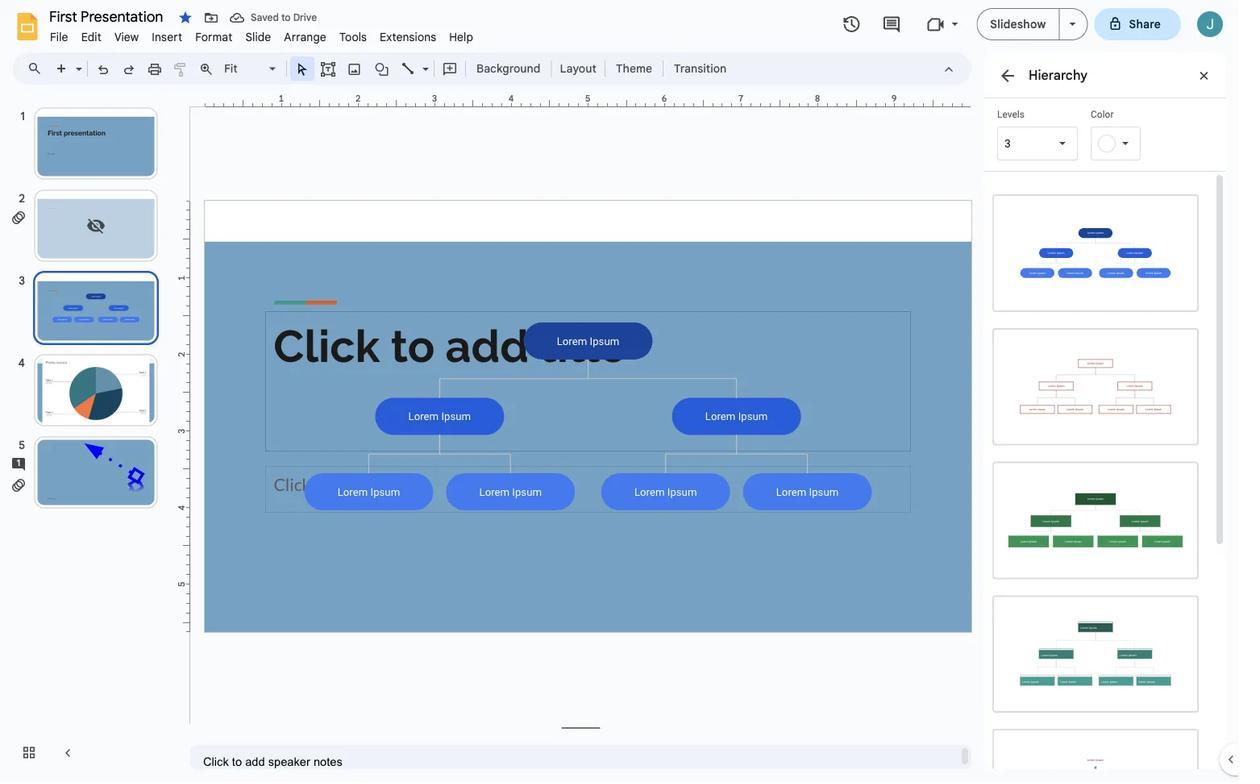 Task type: describe. For each thing, give the bounding box(es) containing it.
levels
[[997, 109, 1025, 120]]

Zoom field
[[219, 57, 283, 81]]

color
[[1091, 109, 1114, 120]]

layout button
[[555, 56, 601, 81]]

Star checkbox
[[174, 6, 197, 29]]

edit
[[81, 30, 101, 44]]

Team hierarchy with three levels with rounded rectangles. Accent color: #4285f4, close to cornflower blue. radio
[[984, 186, 1207, 320]]

layout
[[560, 61, 597, 75]]

Menus field
[[20, 57, 56, 80]]

help menu item
[[443, 27, 480, 46]]

tools menu item
[[333, 27, 373, 46]]

extensions menu item
[[373, 27, 443, 46]]

presentation options image
[[1069, 23, 1076, 26]]

Team hierarchy with three levels with naked text labels. Accent color: #9c27b0, close to light purple 12. radio
[[984, 721, 1207, 782]]

background
[[476, 61, 541, 75]]

hierarchy
[[1029, 67, 1088, 83]]

arrange
[[284, 30, 326, 44]]

insert menu item
[[145, 27, 189, 46]]

extensions
[[380, 30, 436, 44]]

Team hierarchy with three levels with rectangles and left aligned titles. Accent color: #26a69a, close to green 11. radio
[[984, 587, 1207, 721]]

Team hierarchy with three levels with rectangles. Accent color: #0f9d58, close to green 11. radio
[[984, 453, 1207, 587]]

main toolbar
[[48, 56, 735, 81]]

transition button
[[667, 56, 734, 81]]

slide menu item
[[239, 27, 278, 46]]

share button
[[1094, 8, 1181, 40]]

navigation inside hierarchy application
[[0, 91, 177, 782]]

theme
[[616, 61, 652, 75]]

format menu item
[[189, 27, 239, 46]]

tools
[[339, 30, 367, 44]]

theme button
[[609, 56, 660, 81]]

slide
[[245, 30, 271, 44]]

shape image
[[373, 57, 391, 80]]

3
[[1005, 137, 1011, 150]]



Task type: vqa. For each thing, say whether or not it's contained in the screenshot.
Drive
yes



Task type: locate. For each thing, give the bounding box(es) containing it.
share
[[1129, 17, 1161, 31]]

menu bar inside menu bar banner
[[44, 21, 480, 48]]

help
[[449, 30, 473, 44]]

to
[[281, 12, 291, 24]]

arrange menu item
[[278, 27, 333, 46]]

saved to drive button
[[226, 6, 321, 29]]

format
[[195, 30, 233, 44]]

menu bar banner
[[0, 0, 1239, 782]]

saved to drive
[[251, 12, 317, 24]]

hierarchy application
[[0, 0, 1239, 782]]

background button
[[469, 56, 548, 81]]

Zoom text field
[[222, 57, 267, 80]]

slideshow button
[[977, 8, 1060, 40]]

file menu item
[[44, 27, 75, 46]]

option group inside hierarchy section
[[984, 172, 1213, 782]]

file
[[50, 30, 68, 44]]

transition
[[674, 61, 727, 75]]

navigation
[[0, 91, 177, 782]]

levels list box
[[997, 108, 1078, 160]]

view
[[114, 30, 139, 44]]

Rename text field
[[44, 6, 173, 26]]

hierarchy section
[[984, 52, 1226, 782]]

insert
[[152, 30, 182, 44]]

saved
[[251, 12, 279, 24]]

new slide with layout image
[[72, 58, 82, 64]]

drive
[[293, 12, 317, 24]]

menu bar
[[44, 21, 480, 48]]

color button
[[1091, 108, 1171, 160]]

insert image image
[[345, 57, 364, 80]]

edit menu item
[[75, 27, 108, 46]]

slideshow
[[990, 17, 1046, 31]]

view menu item
[[108, 27, 145, 46]]

option group
[[984, 172, 1213, 782]]

Team hierarchy with three levels with outline on rectangles. Accent color: #db4437, close to light red berry 1. radio
[[984, 320, 1207, 453]]

menu bar containing file
[[44, 21, 480, 48]]



